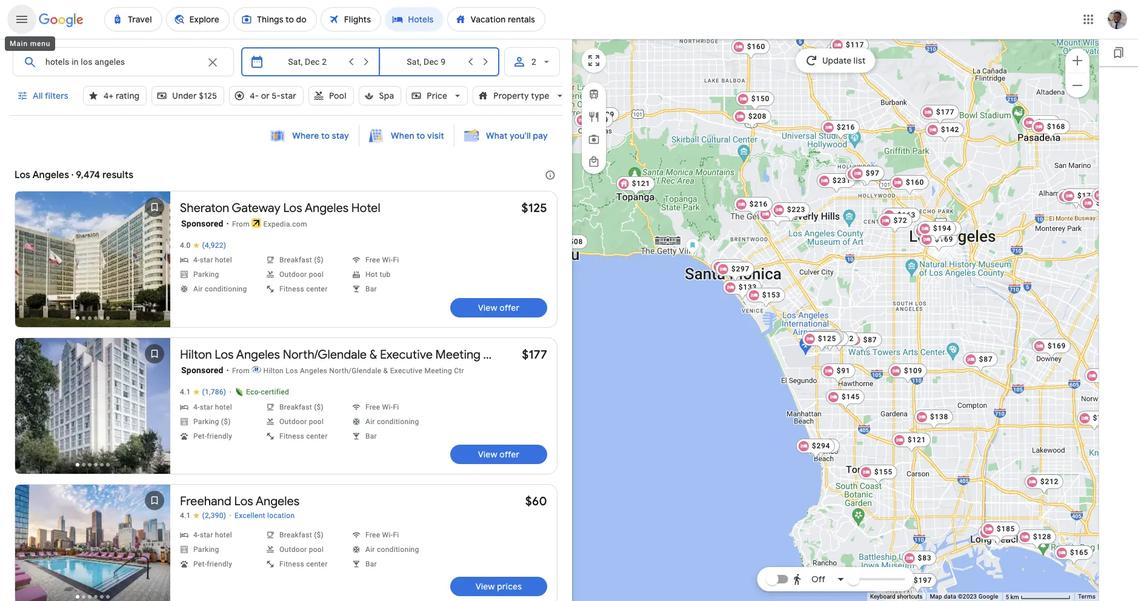 Task type: vqa. For each thing, say whether or not it's contained in the screenshot.
Under $125
yes



Task type: describe. For each thing, give the bounding box(es) containing it.
$122 link
[[804, 331, 843, 352]]

offer for $177
[[500, 449, 520, 460]]

$153 link
[[747, 288, 786, 309]]

(2,390)
[[202, 512, 226, 520]]

view offer link for $177
[[451, 445, 548, 464]]

1 vertical spatial $177 link
[[522, 347, 548, 363]]

$199 link
[[846, 167, 885, 187]]

$212 for bottommost $212 link
[[1041, 478, 1059, 486]]

view offer for $125
[[478, 303, 520, 314]]

5
[[1006, 594, 1010, 601]]

$147
[[1097, 199, 1115, 207]]

Check-in text field
[[272, 48, 344, 76]]

$128
[[1034, 533, 1052, 542]]

next image for $177
[[140, 394, 169, 423]]

to for visit
[[417, 130, 425, 141]]

$83 link
[[903, 551, 937, 572]]

4 out of 5 stars from 4,922 reviews image
[[180, 241, 226, 250]]

0 horizontal spatial $60
[[526, 494, 548, 509]]

$72
[[894, 216, 908, 225]]

$145
[[842, 393, 861, 401]]

keyboard shortcuts button
[[871, 593, 923, 602]]

when
[[391, 130, 415, 141]]

photos list for $177
[[15, 338, 170, 486]]

$109
[[905, 367, 923, 375]]

view for $177
[[478, 449, 498, 460]]

$138 link
[[915, 410, 954, 431]]

(4,922)
[[202, 241, 226, 250]]

$168 link
[[1032, 119, 1071, 140]]

$294
[[812, 442, 831, 451]]

next image for $60
[[140, 534, 169, 563]]

photos list for $125
[[15, 192, 170, 340]]

$254 link
[[758, 207, 798, 227]]

$125 inside map region
[[818, 335, 837, 343]]

4.1 out of 5 stars from 2,390 reviews image
[[180, 512, 226, 521]]

$127 link
[[805, 52, 844, 72]]

filters form
[[10, 39, 570, 122]]

$197 link
[[899, 574, 938, 594]]

$142 link
[[926, 122, 965, 143]]

$122
[[820, 334, 838, 343]]

where to stay
[[292, 130, 349, 141]]

4.0
[[180, 241, 191, 250]]

$165 link
[[1055, 546, 1094, 566]]

0 vertical spatial $169 link
[[920, 232, 959, 253]]

view offer button for $177
[[451, 445, 548, 464]]

$508 link
[[549, 235, 588, 255]]

$231 link
[[817, 173, 856, 194]]

$150 for leftmost the $150 link
[[752, 95, 770, 103]]

$129 link
[[581, 107, 620, 128]]

under
[[172, 90, 197, 101]]

offer for $125
[[500, 303, 520, 314]]

results
[[102, 169, 133, 181]]

rating
[[116, 90, 140, 101]]

pool
[[329, 90, 347, 101]]

$212 for left $212 link
[[817, 442, 836, 451]]

$128 link
[[1018, 530, 1057, 551]]

view prices
[[476, 582, 522, 592]]

4.1 out of 5 stars from 1,786 reviews image
[[180, 388, 226, 397]]

certified
[[261, 388, 289, 397]]

· for ·
[[229, 387, 232, 397]]

property type
[[494, 90, 550, 101]]

keyboard shortcuts
[[871, 594, 923, 600]]

$97 link
[[850, 166, 885, 187]]

$97
[[866, 169, 880, 178]]

back image for $60
[[16, 534, 45, 563]]

spa button
[[359, 81, 402, 110]]

$60 inside $60 link
[[940, 230, 954, 238]]

5 km
[[1006, 594, 1021, 601]]

$163 link
[[882, 208, 921, 229]]

$84 link
[[810, 330, 844, 350]]

back image for $177
[[16, 394, 45, 423]]

under $125
[[172, 90, 217, 101]]

1 vertical spatial $169
[[1048, 342, 1067, 350]]

view offer button for $125
[[451, 298, 548, 318]]

1 vertical spatial $212 link
[[1025, 475, 1064, 495]]

$508
[[565, 238, 583, 246]]

what you'll pay button
[[457, 124, 555, 147]]

all
[[33, 90, 43, 101]]

0 horizontal spatial $87 link
[[848, 333, 883, 354]]

$297
[[732, 265, 750, 273]]

excellent
[[235, 512, 265, 520]]

$147 link
[[1081, 196, 1120, 216]]

under $125 button
[[152, 81, 224, 110]]

save freehand los angeles to collection image
[[140, 486, 169, 515]]

$165
[[1071, 549, 1089, 557]]

google
[[979, 594, 999, 600]]

1 vertical spatial $169 link
[[1033, 339, 1072, 360]]

$208 link
[[733, 109, 772, 130]]

map
[[930, 594, 943, 600]]

eco-certified link
[[235, 387, 289, 397]]

main
[[10, 39, 28, 48]]

will rogers state beach image
[[686, 238, 700, 258]]

what
[[486, 130, 508, 141]]

view offer link for $125
[[451, 298, 548, 318]]

eco-
[[246, 388, 261, 397]]

©2023
[[959, 594, 978, 600]]

zoom in map image
[[1071, 53, 1085, 68]]

to for stay
[[321, 130, 330, 141]]

$91
[[837, 367, 851, 375]]

km
[[1011, 594, 1020, 601]]

$142
[[942, 126, 960, 134]]

5 km button
[[1003, 593, 1075, 602]]

save hilton los angeles north/glendale & executive meeting ctr to collection image
[[140, 340, 169, 369]]

$102
[[836, 335, 855, 343]]

1 horizontal spatial $125 link
[[803, 332, 842, 352]]

all filters button
[[10, 81, 78, 110]]

update
[[823, 55, 852, 66]]

zoom out map image
[[1071, 78, 1085, 92]]

terms link
[[1079, 594, 1096, 600]]

Check-out text field
[[390, 48, 463, 76]]

all filters
[[33, 90, 68, 101]]

0 vertical spatial $87
[[864, 336, 878, 344]]

view offer for $177
[[478, 449, 520, 460]]

main menu
[[10, 39, 50, 48]]

$125 inside button
[[199, 90, 217, 101]]

$179
[[590, 116, 609, 124]]

learn more about these results image
[[536, 161, 565, 190]]

$155 link
[[859, 465, 898, 486]]

$185
[[997, 525, 1016, 534]]

$127
[[821, 55, 839, 63]]

photo 1 image for $125
[[15, 192, 170, 327]]



Task type: locate. For each thing, give the bounding box(es) containing it.
1 photo 1 image from the top
[[15, 192, 170, 327]]

4+ rating button
[[83, 81, 147, 110]]

view prices link
[[451, 577, 548, 597]]

0 vertical spatial 4.1
[[180, 388, 191, 397]]

2 view offer link from the top
[[451, 445, 548, 464]]

0 vertical spatial $212 link
[[801, 439, 841, 460]]

0 vertical spatial $125 link
[[522, 201, 548, 216]]

1 vertical spatial next image
[[140, 394, 169, 423]]

$79 link
[[1078, 411, 1112, 432]]

$163
[[898, 211, 916, 220]]

to left the stay at the top left of the page
[[321, 130, 330, 141]]

3 next image from the top
[[140, 534, 169, 563]]

1 vertical spatial ·
[[229, 511, 232, 521]]

1 vertical spatial $177
[[522, 347, 548, 363]]

photo 1 image for $60
[[15, 485, 170, 602]]

$212
[[817, 442, 836, 451], [1041, 478, 1059, 486]]

0 vertical spatial $177
[[937, 108, 955, 116]]

1 vertical spatial $216
[[750, 200, 768, 209]]

$150 for the bottommost the $150 link
[[930, 227, 949, 235]]

to inside where to stay button
[[321, 130, 330, 141]]

2 vertical spatial $125
[[818, 335, 837, 343]]

1 horizontal spatial $212
[[1041, 478, 1059, 486]]

save sheraton gateway los angeles hotel to collection image
[[140, 193, 169, 222]]

$94 link
[[712, 260, 746, 280]]

clear image
[[206, 55, 220, 70]]

$212 up $128 at the right of the page
[[1041, 478, 1059, 486]]

4.1 for $60
[[180, 512, 191, 520]]

0 vertical spatial back image
[[16, 394, 45, 423]]

view for $125
[[478, 303, 498, 314]]

2 horizontal spatial $125
[[818, 335, 837, 343]]

pay
[[533, 130, 548, 141]]

1 horizontal spatial $216
[[837, 123, 856, 132]]

1 · from the top
[[229, 387, 232, 397]]

$125
[[199, 90, 217, 101], [522, 201, 548, 216], [818, 335, 837, 343]]

off
[[812, 574, 826, 585]]

1 4.1 from the top
[[180, 388, 191, 397]]

photos list for $60
[[15, 485, 170, 602]]

where to stay button
[[263, 124, 357, 147]]

0 horizontal spatial to
[[321, 130, 330, 141]]

0 vertical spatial photo 1 image
[[15, 192, 170, 327]]

view offer button
[[451, 298, 548, 318], [451, 445, 548, 464]]

3 photo 1 image from the top
[[15, 485, 170, 602]]

2 vertical spatial next image
[[140, 534, 169, 563]]

0 vertical spatial offer
[[500, 303, 520, 314]]

$160
[[748, 42, 766, 51], [1038, 118, 1056, 127], [906, 178, 925, 187], [939, 224, 958, 233]]

visit
[[428, 130, 445, 141]]

2 next image from the top
[[140, 394, 169, 423]]

0 horizontal spatial $125
[[199, 90, 217, 101]]

1 horizontal spatial $169 link
[[1033, 339, 1072, 360]]

update list
[[823, 55, 866, 66]]

$150
[[752, 95, 770, 103], [930, 227, 949, 235]]

$212 link down $145 link
[[801, 439, 841, 460]]

$222 link
[[979, 526, 1018, 546]]

0 horizontal spatial $177
[[522, 347, 548, 363]]

1 horizontal spatial $87 link
[[964, 352, 998, 373]]

property
[[494, 90, 529, 101]]

$95 link
[[827, 43, 861, 64]]

1 vertical spatial $150
[[930, 227, 949, 235]]

0 vertical spatial $216 link
[[822, 120, 861, 141]]

1 vertical spatial $212
[[1041, 478, 1059, 486]]

photos list
[[15, 192, 170, 340], [15, 338, 170, 486], [15, 485, 170, 602]]

data
[[944, 594, 957, 600]]

1 horizontal spatial $216 link
[[822, 120, 861, 141]]

1 vertical spatial $150 link
[[914, 224, 953, 244]]

4-
[[250, 90, 259, 101]]

$174
[[1078, 192, 1096, 200]]

view for $60
[[476, 582, 495, 592]]

1 vertical spatial view offer link
[[451, 445, 548, 464]]

0 horizontal spatial $212 link
[[801, 439, 841, 460]]

back image
[[16, 394, 45, 423], [16, 534, 45, 563]]

1 vertical spatial 4.1
[[180, 512, 191, 520]]

1 view offer from the top
[[478, 303, 520, 314]]

· right '(1,786)'
[[229, 387, 232, 397]]

1 horizontal spatial $177
[[937, 108, 955, 116]]

1 horizontal spatial $60
[[940, 230, 954, 238]]

0 vertical spatial view
[[478, 303, 498, 314]]

0 vertical spatial $60
[[940, 230, 954, 238]]

2 to from the left
[[417, 130, 425, 141]]

$60 link for $102 link
[[924, 227, 958, 247]]

0 horizontal spatial $216
[[750, 200, 768, 209]]

1 horizontal spatial to
[[417, 130, 425, 141]]

1 view offer link from the top
[[451, 298, 548, 318]]

$294 link
[[797, 439, 836, 460]]

0 horizontal spatial $125 link
[[522, 201, 548, 216]]

4.1 for $177
[[180, 388, 191, 397]]

1 horizontal spatial $125
[[522, 201, 548, 216]]

0 horizontal spatial $177 link
[[522, 347, 548, 363]]

$222
[[994, 529, 1013, 537]]

you'll
[[510, 130, 531, 141]]

$87 link
[[848, 333, 883, 354], [964, 352, 998, 373]]

2 4.1 from the top
[[180, 512, 191, 520]]

main menu image
[[15, 12, 29, 27]]

1 vertical spatial $216 link
[[734, 197, 773, 218]]

0 vertical spatial $177 link
[[921, 105, 960, 126]]

0 vertical spatial $125
[[199, 90, 217, 101]]

1 horizontal spatial $177 link
[[921, 105, 960, 126]]

$125 link
[[522, 201, 548, 216], [803, 332, 842, 352]]

0 horizontal spatial $169 link
[[920, 232, 959, 253]]

·
[[229, 387, 232, 397], [229, 511, 232, 521]]

$185 link
[[982, 522, 1021, 543]]

2 view offer from the top
[[478, 449, 520, 460]]

$95
[[843, 46, 856, 55]]

4+ rating
[[103, 90, 140, 101]]

next image
[[140, 247, 169, 277], [140, 394, 169, 423], [140, 534, 169, 563]]

next image left 4.0
[[140, 247, 169, 277]]

$155
[[875, 468, 893, 477]]

1 vertical spatial view offer
[[478, 449, 520, 460]]

0 horizontal spatial $150
[[752, 95, 770, 103]]

1 horizontal spatial $150 link
[[914, 224, 953, 244]]

$72 link
[[878, 213, 913, 234]]

1 to from the left
[[321, 130, 330, 141]]

$179 link
[[575, 113, 614, 133]]

$212 link up $128 at the right of the page
[[1025, 475, 1064, 495]]

$146 link
[[1057, 189, 1096, 210]]

terms
[[1079, 594, 1096, 600]]

$133 link
[[723, 280, 762, 301]]

1 horizontal spatial $60 link
[[924, 227, 958, 247]]

next image for $125
[[140, 247, 169, 277]]

next image left 4.1 out of 5 stars from 1,786 reviews image
[[140, 394, 169, 423]]

1 vertical spatial back image
[[16, 534, 45, 563]]

$216 link up $231
[[822, 120, 861, 141]]

$60 link for view prices link at the left bottom of the page
[[526, 494, 548, 509]]

0 vertical spatial view offer
[[478, 303, 520, 314]]

off button
[[790, 565, 849, 594]]

$137
[[826, 335, 845, 343]]

1 vertical spatial $87
[[980, 355, 994, 364]]

$216 link left "$254"
[[734, 197, 773, 218]]

los
[[15, 169, 30, 181]]

1 vertical spatial photo 1 image
[[15, 338, 170, 474]]

1 next image from the top
[[140, 247, 169, 277]]

4.1
[[180, 388, 191, 397], [180, 512, 191, 520]]

$150 up $208
[[752, 95, 770, 103]]

when to visit button
[[362, 124, 452, 147]]

0 vertical spatial $169
[[936, 235, 954, 244]]

4.1 left '(1,786)'
[[180, 388, 191, 397]]

1 horizontal spatial $87
[[980, 355, 994, 364]]

2 photos list from the top
[[15, 338, 170, 486]]

0 vertical spatial $216
[[837, 123, 856, 132]]

· for · excellent location
[[229, 511, 232, 521]]

0 horizontal spatial $150 link
[[736, 92, 775, 112]]

$212 link
[[801, 439, 841, 460], [1025, 475, 1064, 495]]

view inside view prices button
[[476, 582, 495, 592]]

1 horizontal spatial $169
[[1048, 342, 1067, 350]]

next image down save freehand los angeles to collection image
[[140, 534, 169, 563]]

5-
[[272, 90, 281, 101]]

4.1 inside image
[[180, 512, 191, 520]]

$153
[[763, 291, 781, 300]]

4+
[[103, 90, 114, 101]]

1 vertical spatial view
[[478, 449, 498, 460]]

0 vertical spatial $212
[[817, 442, 836, 451]]

$150 link
[[736, 92, 775, 112], [914, 224, 953, 244]]

1 photos list from the top
[[15, 192, 170, 340]]

1 vertical spatial $125
[[522, 201, 548, 216]]

2 · from the top
[[229, 511, 232, 521]]

2 vertical spatial photo 1 image
[[15, 485, 170, 602]]

$60 link
[[924, 227, 958, 247], [526, 494, 548, 509]]

Search for places, hotels and more text field
[[45, 48, 198, 76]]

$223
[[788, 206, 806, 214]]

$117 link
[[831, 38, 870, 58]]

when to visit
[[391, 130, 445, 141]]

2 photo 1 image from the top
[[15, 338, 170, 474]]

1 vertical spatial $60 link
[[526, 494, 548, 509]]

1 vertical spatial $125 link
[[803, 332, 842, 352]]

2
[[532, 57, 537, 67]]

· right (2,390)
[[229, 511, 232, 521]]

$79
[[1094, 414, 1108, 423]]

$133
[[739, 283, 758, 292]]

2 offer from the top
[[500, 449, 520, 460]]

eco-certified
[[246, 388, 289, 397]]

4.1 inside image
[[180, 388, 191, 397]]

1 vertical spatial offer
[[500, 449, 520, 460]]

0 horizontal spatial $87
[[864, 336, 878, 344]]

stay
[[332, 130, 349, 141]]

$199
[[862, 170, 880, 178]]

keyboard
[[871, 594, 896, 600]]

$216 up $199 link
[[837, 123, 856, 132]]

0 horizontal spatial $216 link
[[734, 197, 773, 218]]

$83
[[918, 554, 932, 563]]

back image
[[16, 247, 45, 277]]

$102 link
[[820, 332, 859, 352]]

$109 link
[[889, 364, 928, 384]]

1 offer from the top
[[500, 303, 520, 314]]

view larger map image
[[587, 53, 602, 68]]

1 horizontal spatial $150
[[930, 227, 949, 235]]

(1,786)
[[202, 388, 226, 397]]

1 vertical spatial $60
[[526, 494, 548, 509]]

shortcuts
[[897, 594, 923, 600]]

0 horizontal spatial $212
[[817, 442, 836, 451]]

star
[[281, 90, 297, 101]]

$212 down $145 link
[[817, 442, 836, 451]]

$94
[[727, 263, 741, 271]]

view offer link
[[451, 298, 548, 318], [451, 445, 548, 464]]

excellent location link
[[235, 512, 295, 521]]

$177 inside map region
[[937, 108, 955, 116]]

3 photos list from the top
[[15, 485, 170, 602]]

prices
[[497, 582, 522, 592]]

$150 right $163 link
[[930, 227, 949, 235]]

to left visit
[[417, 130, 425, 141]]

2 vertical spatial view
[[476, 582, 495, 592]]

$87
[[864, 336, 878, 344], [980, 355, 994, 364]]

price
[[427, 90, 448, 101]]

$216 left $223 link on the top of page
[[750, 200, 768, 209]]

1 horizontal spatial $212 link
[[1025, 475, 1064, 495]]

0 vertical spatial $150
[[752, 95, 770, 103]]

4- or 5-star
[[250, 90, 297, 101]]

0 horizontal spatial $169
[[936, 235, 954, 244]]

spa
[[379, 90, 394, 101]]

photo 1 image for $177
[[15, 338, 170, 474]]

2 back image from the top
[[16, 534, 45, 563]]

2 view offer button from the top
[[451, 445, 548, 464]]

$145 link
[[826, 390, 865, 411]]

0 vertical spatial $60 link
[[924, 227, 958, 247]]

1 back image from the top
[[16, 394, 45, 423]]

0 vertical spatial next image
[[140, 247, 169, 277]]

0 horizontal spatial $60 link
[[526, 494, 548, 509]]

0 vertical spatial view offer button
[[451, 298, 548, 318]]

location
[[267, 512, 295, 520]]

1 vertical spatial view offer button
[[451, 445, 548, 464]]

4.1 left (2,390)
[[180, 512, 191, 520]]

1 view offer button from the top
[[451, 298, 548, 318]]

photo 1 image
[[15, 192, 170, 327], [15, 338, 170, 474], [15, 485, 170, 602]]

0 vertical spatial $150 link
[[736, 92, 775, 112]]

$121 link
[[617, 176, 656, 197], [617, 176, 656, 197], [892, 433, 932, 454]]

map region
[[436, 0, 1139, 602]]

to inside when to visit button
[[417, 130, 425, 141]]

0 vertical spatial ·
[[229, 387, 232, 397]]

0 vertical spatial view offer link
[[451, 298, 548, 318]]



